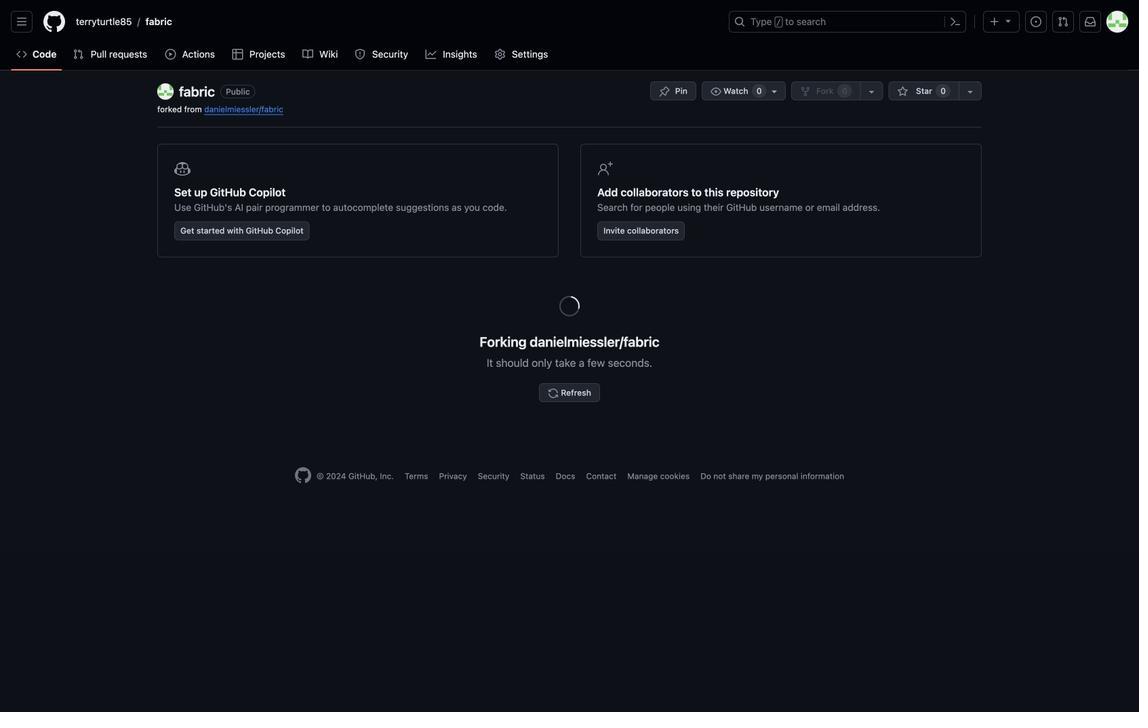 Task type: locate. For each thing, give the bounding box(es) containing it.
list
[[71, 11, 721, 33]]

1 vertical spatial git pull request image
[[73, 49, 84, 60]]

triangle down image
[[1003, 15, 1014, 26]]

git pull request image right 'code' image
[[73, 49, 84, 60]]

graph image
[[426, 49, 437, 60]]

play image
[[165, 49, 176, 60]]

gear image
[[495, 49, 506, 60]]

0 horizontal spatial git pull request image
[[73, 49, 84, 60]]

git pull request image
[[1058, 16, 1069, 27], [73, 49, 84, 60]]

0 vertical spatial git pull request image
[[1058, 16, 1069, 27]]

code image
[[16, 49, 27, 60]]

eye image
[[711, 86, 722, 97]]

1 horizontal spatial git pull request image
[[1058, 16, 1069, 27]]

star image
[[898, 86, 909, 97]]

add this repository to a list image
[[965, 86, 976, 97]]

pin this repository to your profile image
[[659, 86, 670, 97]]

git pull request image right issue opened image
[[1058, 16, 1069, 27]]

notifications image
[[1086, 16, 1096, 27]]



Task type: vqa. For each thing, say whether or not it's contained in the screenshot.
git pull request icon
yes



Task type: describe. For each thing, give the bounding box(es) containing it.
plus image
[[990, 16, 1001, 27]]

see your forks of this repository image
[[867, 86, 878, 97]]

shield image
[[355, 49, 366, 60]]

copilot image
[[174, 161, 191, 177]]

book image
[[303, 49, 314, 60]]

command palette image
[[951, 16, 961, 27]]

table image
[[232, 49, 243, 60]]

owner avatar image
[[157, 83, 174, 100]]

homepage image
[[295, 467, 311, 484]]

homepage image
[[43, 11, 65, 33]]

0 users starred this repository element
[[936, 84, 951, 98]]

repo forked image
[[801, 86, 811, 97]]

sync image
[[548, 388, 559, 399]]

issue opened image
[[1031, 16, 1042, 27]]

person add image
[[598, 161, 614, 177]]



